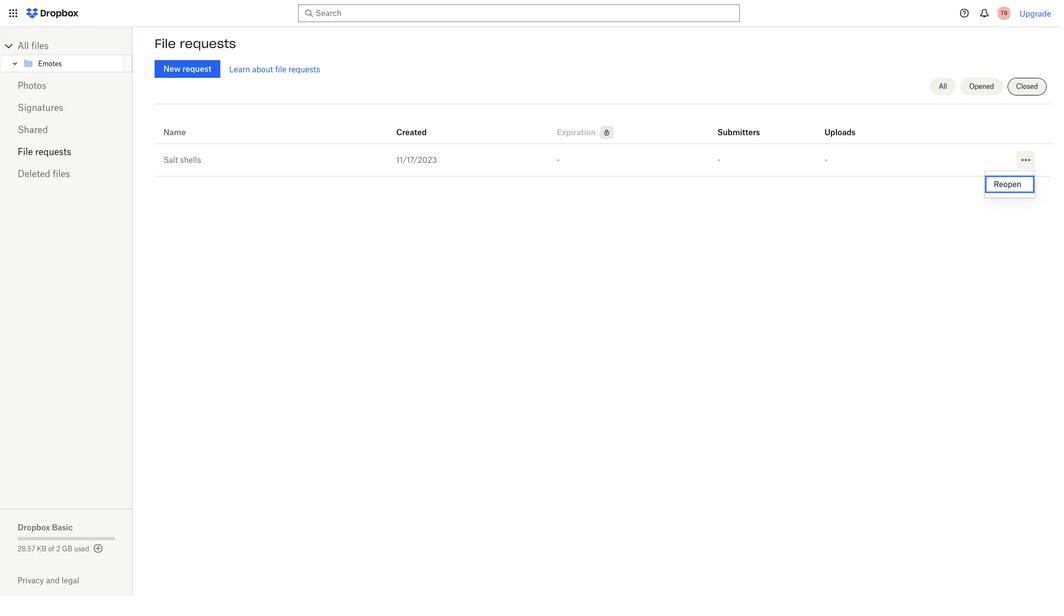 Task type: vqa. For each thing, say whether or not it's contained in the screenshot.
-
yes



Task type: describe. For each thing, give the bounding box(es) containing it.
dropbox basic
[[18, 523, 73, 533]]

all button
[[931, 78, 957, 96]]

2
[[56, 545, 60, 554]]

1 horizontal spatial file requests
[[155, 36, 236, 51]]

get more space image
[[91, 543, 105, 556]]

deleted
[[18, 169, 50, 180]]

11/17/2023
[[397, 155, 437, 165]]

salt shells
[[164, 155, 201, 165]]

all files tree
[[2, 37, 133, 72]]

global header element
[[0, 0, 1061, 27]]

gb
[[62, 545, 72, 554]]

privacy and legal link
[[18, 576, 133, 586]]

upgrade
[[1020, 9, 1052, 18]]

dropbox
[[18, 523, 50, 533]]

1 vertical spatial file requests
[[18, 146, 71, 157]]

2 horizontal spatial requests
[[289, 64, 320, 74]]

file
[[275, 64, 287, 74]]

2 cell from the left
[[966, 144, 1009, 153]]

0 vertical spatial requests
[[180, 36, 236, 51]]

0 horizontal spatial requests
[[35, 146, 71, 157]]

and
[[46, 576, 60, 586]]

files for deleted files
[[53, 169, 70, 180]]

photos link
[[18, 75, 115, 97]]

files for all files
[[31, 40, 49, 51]]

28.57 kb of 2 gb used
[[18, 545, 89, 554]]

dropbox logo - go to the homepage image
[[22, 4, 82, 22]]

1 horizontal spatial file
[[155, 36, 176, 51]]

signatures
[[18, 102, 63, 113]]

all files link
[[18, 37, 133, 55]]

1 column header from the left
[[718, 113, 762, 139]]

shells
[[180, 155, 201, 165]]

emotes
[[38, 59, 62, 68]]

more actions image
[[1020, 154, 1033, 167]]

about
[[252, 64, 273, 74]]

file requests link
[[18, 141, 115, 163]]

closed
[[1017, 82, 1039, 91]]

row containing salt shells
[[155, 144, 1052, 177]]



Task type: locate. For each thing, give the bounding box(es) containing it.
0 vertical spatial file
[[155, 36, 176, 51]]

1 vertical spatial requests
[[289, 64, 320, 74]]

file requests up deleted files
[[18, 146, 71, 157]]

1 horizontal spatial all
[[939, 82, 948, 91]]

cell
[[923, 144, 966, 153], [966, 144, 1009, 153]]

learn about file requests link
[[229, 64, 320, 74]]

1 vertical spatial files
[[53, 169, 70, 180]]

all
[[18, 40, 29, 51], [939, 82, 948, 91]]

row containing name
[[155, 108, 1052, 144]]

opened button
[[961, 78, 1004, 96]]

pro trial element
[[596, 126, 614, 139]]

1 cell from the left
[[923, 144, 966, 153]]

1 horizontal spatial -
[[718, 155, 721, 165]]

file requests up learn
[[155, 36, 236, 51]]

shared link
[[18, 119, 115, 141]]

all files
[[18, 40, 49, 51]]

privacy and legal
[[18, 576, 79, 586]]

1 row from the top
[[155, 108, 1052, 144]]

learn
[[229, 64, 250, 74]]

closed button
[[1008, 78, 1048, 96]]

files inside tree
[[31, 40, 49, 51]]

0 vertical spatial all
[[18, 40, 29, 51]]

3 - from the left
[[825, 155, 828, 165]]

privacy
[[18, 576, 44, 586]]

legal
[[62, 576, 79, 586]]

file
[[155, 36, 176, 51], [18, 146, 33, 157]]

1 vertical spatial all
[[939, 82, 948, 91]]

0 horizontal spatial file requests
[[18, 146, 71, 157]]

requests up learn
[[180, 36, 236, 51]]

learn about file requests
[[229, 64, 320, 74]]

column header
[[718, 113, 762, 139], [825, 113, 869, 139]]

created
[[397, 128, 427, 137]]

table containing name
[[155, 108, 1052, 177]]

2 vertical spatial requests
[[35, 146, 71, 157]]

salt
[[164, 155, 178, 165]]

2 row from the top
[[155, 144, 1052, 177]]

deleted files
[[18, 169, 70, 180]]

requests right file
[[289, 64, 320, 74]]

1 horizontal spatial requests
[[180, 36, 236, 51]]

files down file requests link
[[53, 169, 70, 180]]

1 horizontal spatial column header
[[825, 113, 869, 139]]

0 horizontal spatial file
[[18, 146, 33, 157]]

0 horizontal spatial -
[[557, 155, 560, 165]]

opened
[[970, 82, 995, 91]]

basic
[[52, 523, 73, 533]]

emotes link
[[23, 57, 122, 70]]

all left 'opened'
[[939, 82, 948, 91]]

0 vertical spatial files
[[31, 40, 49, 51]]

all inside tree
[[18, 40, 29, 51]]

name
[[164, 128, 186, 137]]

1 vertical spatial file
[[18, 146, 33, 157]]

1 - from the left
[[557, 155, 560, 165]]

0 vertical spatial file requests
[[155, 36, 236, 51]]

shared
[[18, 124, 48, 135]]

-
[[557, 155, 560, 165], [718, 155, 721, 165], [825, 155, 828, 165]]

files
[[31, 40, 49, 51], [53, 169, 70, 180]]

2 column header from the left
[[825, 113, 869, 139]]

all for all files
[[18, 40, 29, 51]]

file requests
[[155, 36, 236, 51], [18, 146, 71, 157]]

created button
[[397, 126, 427, 139]]

28.57
[[18, 545, 35, 554]]

1 horizontal spatial files
[[53, 169, 70, 180]]

0 horizontal spatial all
[[18, 40, 29, 51]]

2 - from the left
[[718, 155, 721, 165]]

requests
[[180, 36, 236, 51], [289, 64, 320, 74], [35, 146, 71, 157]]

table
[[155, 108, 1052, 177]]

0 horizontal spatial files
[[31, 40, 49, 51]]

used
[[74, 545, 89, 554]]

photos
[[18, 80, 46, 91]]

0 horizontal spatial column header
[[718, 113, 762, 139]]

deleted files link
[[18, 163, 115, 185]]

signatures link
[[18, 97, 115, 119]]

files up emotes
[[31, 40, 49, 51]]

row
[[155, 108, 1052, 144], [155, 144, 1052, 177]]

2 horizontal spatial -
[[825, 155, 828, 165]]

reopen
[[995, 180, 1022, 189]]

all for all
[[939, 82, 948, 91]]

all inside button
[[939, 82, 948, 91]]

all up photos
[[18, 40, 29, 51]]

upgrade link
[[1020, 9, 1052, 18]]

kb
[[37, 545, 46, 554]]

of
[[48, 545, 54, 554]]

requests up deleted files
[[35, 146, 71, 157]]



